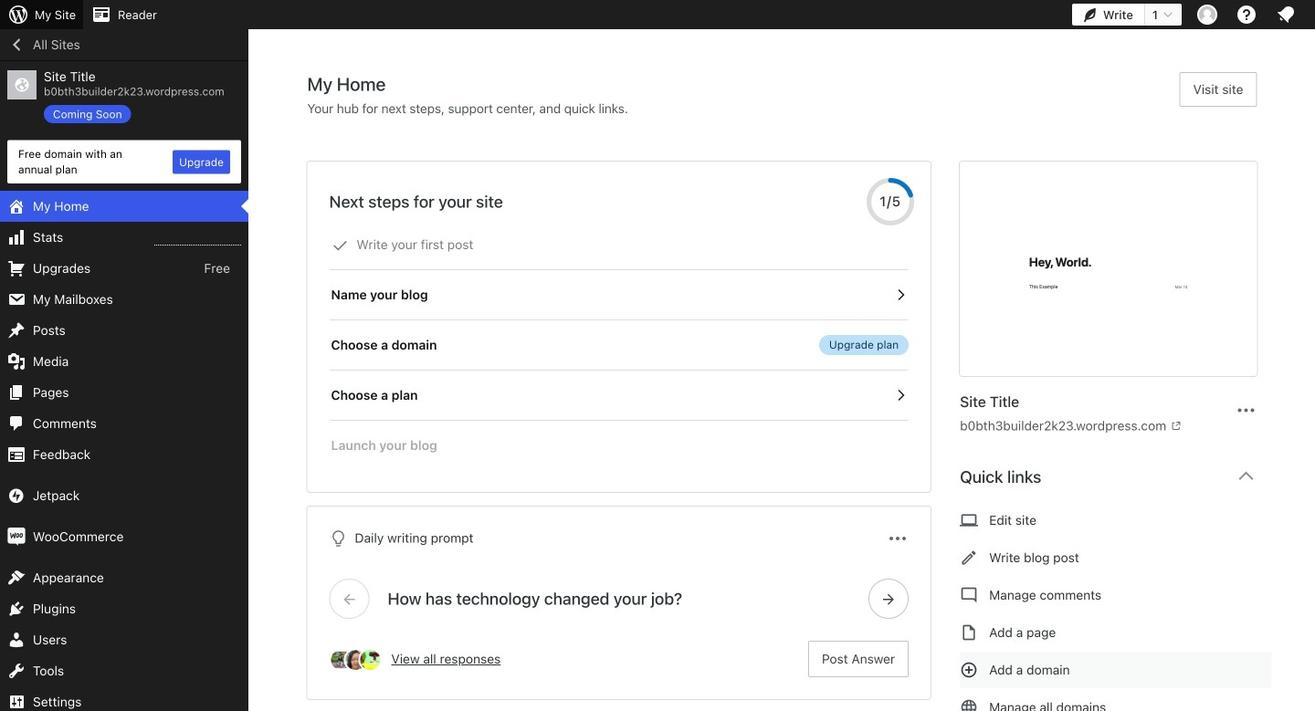 Task type: locate. For each thing, give the bounding box(es) containing it.
answered users image
[[329, 649, 353, 672], [344, 649, 368, 672]]

answered users image left answered users icon
[[329, 649, 353, 672]]

img image
[[7, 487, 26, 505], [7, 528, 26, 546]]

0 vertical spatial img image
[[7, 487, 26, 505]]

0 vertical spatial task enabled image
[[893, 287, 909, 303]]

help image
[[1236, 4, 1258, 26]]

main content
[[307, 72, 1272, 712]]

list item
[[1307, 93, 1316, 160], [1307, 188, 1316, 274], [1307, 274, 1316, 360], [1307, 360, 1316, 427]]

my profile image
[[1198, 5, 1218, 25]]

progress bar
[[867, 178, 915, 226]]

1 vertical spatial task enabled image
[[893, 387, 909, 404]]

4 list item from the top
[[1307, 360, 1316, 427]]

highest hourly views 0 image
[[154, 234, 241, 246]]

show next prompt image
[[881, 591, 897, 608]]

more options for site site title image
[[1236, 400, 1258, 422]]

task complete image
[[332, 238, 349, 254]]

task enabled image
[[893, 287, 909, 303], [893, 387, 909, 404]]

1 list item from the top
[[1307, 93, 1316, 160]]

2 list item from the top
[[1307, 188, 1316, 274]]

answered users image down show previous prompt "image"
[[344, 649, 368, 672]]

insert_drive_file image
[[960, 622, 979, 644]]

laptop image
[[960, 510, 979, 532]]

3 list item from the top
[[1307, 274, 1316, 360]]

manage your notifications image
[[1275, 4, 1297, 26]]

answered users image
[[359, 649, 382, 672]]

1 vertical spatial img image
[[7, 528, 26, 546]]

edit image
[[960, 547, 979, 569]]



Task type: describe. For each thing, give the bounding box(es) containing it.
toggle menu image
[[887, 528, 909, 550]]

mode_comment image
[[960, 585, 979, 607]]

1 task enabled image from the top
[[893, 287, 909, 303]]

launchpad checklist element
[[329, 220, 909, 471]]

2 answered users image from the left
[[344, 649, 368, 672]]

1 img image from the top
[[7, 487, 26, 505]]

1 answered users image from the left
[[329, 649, 353, 672]]

2 task enabled image from the top
[[893, 387, 909, 404]]

show previous prompt image
[[341, 591, 358, 608]]

2 img image from the top
[[7, 528, 26, 546]]



Task type: vqa. For each thing, say whether or not it's contained in the screenshot.
Screenshot of the Pomme theme image
no



